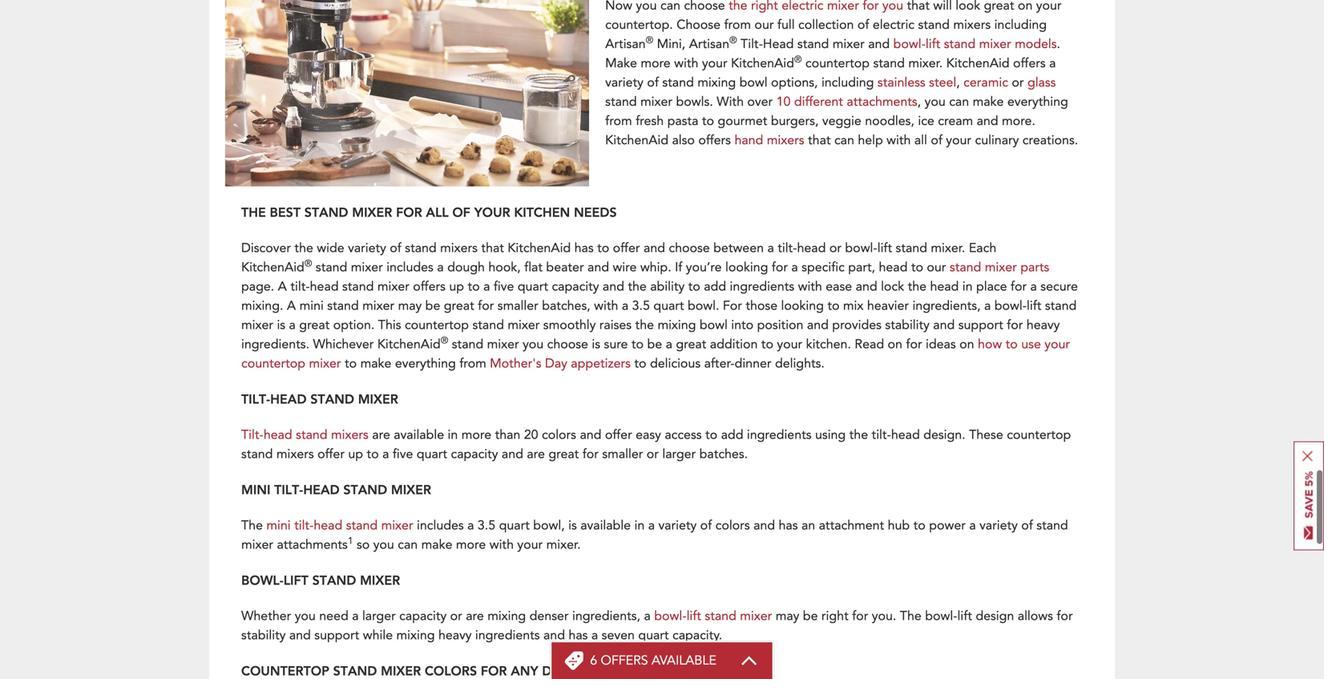 Task type: vqa. For each thing, say whether or not it's contained in the screenshot.
$23.99
no



Task type: locate. For each thing, give the bounding box(es) containing it.
tilt-head stand mixers
[[241, 426, 369, 444]]

head
[[270, 390, 307, 407], [303, 481, 340, 498]]

countertop inside ® stand mixer includes a dough hook, flat beater and wire whip. if you're looking for a specific part, head to our stand mixer parts page. a tilt-head stand mixer offers up to a five quart capacity and the ability to add ingredients with ease and lock the head in place for a secure mixing. a mini stand mixer may be great for smaller batches, with a 3.5 quart bowl. for those looking to mix heavier ingredients, a bowl-lift stand mixer is a great option. this countertop stand mixer smoothly raises the mixing bowl into position and provides stability and support for heavy ingredients. whichever kitchenaid
[[405, 316, 469, 334]]

artisan up make
[[606, 35, 646, 53]]

® stand mixer you choose is sure to be a great addition to your kitchen. read on for ideas on
[[441, 334, 978, 353]]

1 horizontal spatial from
[[606, 112, 633, 130]]

and left easy
[[580, 426, 602, 444]]

countertop right these
[[1007, 426, 1072, 444]]

0 vertical spatial mixer.
[[931, 239, 966, 257]]

mixer
[[352, 204, 392, 220], [358, 390, 398, 407], [391, 481, 431, 498], [360, 572, 400, 589], [381, 662, 421, 679]]

1 horizontal spatial ,
[[957, 74, 961, 91]]

0 vertical spatial the
[[241, 517, 263, 534]]

can inside , you can make everything from fresh pasta to gourmet burgers, veggie noodles, ice cream and more. kitchenaid also offers
[[950, 93, 970, 110]]

mixer inside how to use your countertop mixer
[[309, 355, 341, 372]]

may left right
[[776, 607, 800, 625]]

® inside ® stand mixer includes a dough hook, flat beater and wire whip. if you're looking for a specific part, head to our stand mixer parts page. a tilt-head stand mixer offers up to a five quart capacity and the ability to add ingredients with ease and lock the head in place for a secure mixing. a mini stand mixer may be great for smaller batches, with a 3.5 quart bowl. for those looking to mix heavier ingredients, a bowl-lift stand mixer is a great option. this countertop stand mixer smoothly raises the mixing bowl into position and provides stability and support for heavy ingredients. whichever kitchenaid
[[305, 257, 312, 270]]

ingredients
[[730, 278, 795, 295], [747, 426, 812, 444], [476, 627, 540, 644]]

ingredients inside ® stand mixer includes a dough hook, flat beater and wire whip. if you're looking for a specific part, head to our stand mixer parts page. a tilt-head stand mixer offers up to a five quart capacity and the ability to add ingredients with ease and lock the head in place for a secure mixing. a mini stand mixer may be great for smaller batches, with a 3.5 quart bowl. for those looking to mix heavier ingredients, a bowl-lift stand mixer is a great option. this countertop stand mixer smoothly raises the mixing bowl into position and provides stability and support for heavy ingredients. whichever kitchenaid
[[730, 278, 795, 295]]

0 horizontal spatial looking
[[726, 259, 769, 276]]

1 horizontal spatial may
[[776, 607, 800, 625]]

of left electric
[[858, 16, 870, 33]]

may up this
[[398, 297, 422, 315]]

tilt- inside discover the wide variety of stand mixers that kitchenaid has to offer and choose between a tilt-head or bowl-lift stand mixer. each kitchenaid
[[778, 239, 798, 257]]

0 vertical spatial our
[[755, 16, 774, 33]]

larger inside the are available in more than 20 colors and offer easy access to add ingredients using the tilt-head design. these countertop stand mixers offer up to a five quart capacity and are great for smaller or larger batches.
[[663, 445, 696, 463]]

0 horizontal spatial choose
[[547, 336, 589, 353]]

0 horizontal spatial smaller
[[498, 297, 539, 315]]

on left "how" at the right of page
[[960, 336, 975, 353]]

® inside ® stand mixer you choose is sure to be a great addition to your kitchen. read on for ideas on
[[441, 334, 449, 347]]

option.
[[333, 316, 375, 334]]

to down bowls.
[[702, 112, 715, 130]]

3.5 left bowl,
[[478, 517, 496, 534]]

kitchenaid inside ® stand mixer includes a dough hook, flat beater and wire whip. if you're looking for a specific part, head to our stand mixer parts page. a tilt-head stand mixer offers up to a five quart capacity and the ability to add ingredients with ease and lock the head in place for a secure mixing. a mini stand mixer may be great for smaller batches, with a 3.5 quart bowl. for those looking to mix heavier ingredients, a bowl-lift stand mixer is a great option. this countertop stand mixer smoothly raises the mixing bowl into position and provides stability and support for heavy ingredients. whichever kitchenaid
[[378, 336, 441, 353]]

countertop down the ingredients. at the left of page
[[241, 355, 306, 372]]

mixer for tilt-head stand mixer
[[358, 390, 398, 407]]

0 vertical spatial in
[[963, 278, 973, 295]]

2 vertical spatial can
[[398, 536, 418, 554]]

ability
[[651, 278, 685, 295]]

up inside ® stand mixer includes a dough hook, flat beater and wire whip. if you're looking for a specific part, head to our stand mixer parts page. a tilt-head stand mixer offers up to a five quart capacity and the ability to add ingredients with ease and lock the head in place for a secure mixing. a mini stand mixer may be great for smaller batches, with a 3.5 quart bowl. for those looking to mix heavier ingredients, a bowl-lift stand mixer is a great option. this countertop stand mixer smoothly raises the mixing bowl into position and provides stability and support for heavy ingredients. whichever kitchenaid
[[449, 278, 464, 295]]

your down bowl,
[[518, 536, 543, 554]]

your up .
[[1037, 0, 1062, 14]]

the right using
[[850, 426, 869, 444]]

ingredients, inside ® stand mixer includes a dough hook, flat beater and wire whip. if you're looking for a specific part, head to our stand mixer parts page. a tilt-head stand mixer offers up to a five quart capacity and the ability to add ingredients with ease and lock the head in place for a secure mixing. a mini stand mixer may be great for smaller batches, with a 3.5 quart bowl. for those looking to mix heavier ingredients, a bowl-lift stand mixer is a great option. this countertop stand mixer smoothly raises the mixing bowl into position and provides stability and support for heavy ingredients. whichever kitchenaid
[[913, 297, 981, 315]]

1 vertical spatial stability
[[241, 627, 286, 644]]

0 horizontal spatial heavy
[[439, 627, 472, 644]]

1 vertical spatial looking
[[782, 297, 824, 315]]

add down you're
[[704, 278, 727, 295]]

in inside the are available in more than 20 colors and offer easy access to add ingredients using the tilt-head design. these countertop stand mixers offer up to a five quart capacity and are great for smaller or larger batches.
[[448, 426, 458, 444]]

up inside the are available in more than 20 colors and offer easy access to add ingredients using the tilt-head design. these countertop stand mixers offer up to a five quart capacity and are great for smaller or larger batches.
[[348, 445, 363, 463]]

0 vertical spatial stability
[[886, 316, 930, 334]]

use
[[1022, 336, 1042, 353]]

mixer inside stainless steel , ceramic or glass stand mixer bowls. with over 10 different attachments
[[641, 93, 673, 110]]

your
[[1037, 0, 1062, 14], [702, 54, 728, 72], [947, 131, 972, 149], [777, 336, 803, 353], [1045, 336, 1071, 353], [518, 536, 543, 554]]

countertop inside how to use your countertop mixer
[[241, 355, 306, 372]]

part,
[[849, 259, 876, 276]]

0 horizontal spatial on
[[888, 336, 903, 353]]

options,
[[772, 74, 818, 91]]

using
[[816, 426, 846, 444]]

1 vertical spatial tilt-
[[274, 481, 303, 498]]

a inside the are available in more than 20 colors and offer easy access to add ingredients using the tilt-head design. these countertop stand mixers offer up to a five quart capacity and are great for smaller or larger batches.
[[383, 445, 389, 463]]

stability down heavier
[[886, 316, 930, 334]]

bowl-lift stand mixer models link
[[894, 35, 1057, 53]]

and up whip.
[[644, 239, 666, 257]]

0 vertical spatial be
[[426, 297, 441, 315]]

1 artisan from the left
[[606, 35, 646, 53]]

0 vertical spatial ,
[[957, 74, 961, 91]]

colors inside the includes a 3.5 quart bowl, is available in a variety of colors and has an attachment hub to power a variety of stand mixer attachments
[[716, 517, 750, 534]]

stability
[[886, 316, 930, 334], [241, 627, 286, 644]]

tilt- up mini
[[241, 426, 264, 444]]

for left all
[[396, 204, 422, 220]]

capacity up the countertop stand mixer colors for any decór
[[400, 607, 447, 625]]

how to use your countertop mixer link
[[241, 336, 1071, 372]]

2 horizontal spatial in
[[963, 278, 973, 295]]

with down the mini,
[[675, 54, 699, 72]]

0 vertical spatial has
[[575, 239, 594, 257]]

mixer. down bowl,
[[547, 536, 581, 554]]

hand mixers that can help with all of your culinary creations.
[[735, 131, 1079, 149]]

includes a 3.5 quart bowl, is available in a variety of colors and has an attachment hub to power a variety of stand mixer attachments
[[241, 517, 1069, 554]]

mixer. inside 1 so you can make more with your mixer.
[[547, 536, 581, 554]]

is for ®
[[592, 336, 601, 353]]

to left delicious
[[635, 355, 647, 372]]

you inside ® stand mixer you choose is sure to be a great addition to your kitchen. read on for ideas on
[[523, 336, 544, 353]]

over
[[748, 93, 773, 110]]

page.
[[241, 278, 274, 295]]

1 horizontal spatial artisan
[[689, 35, 730, 53]]

heavy up use
[[1027, 316, 1060, 334]]

can
[[950, 93, 970, 110], [835, 131, 855, 149], [398, 536, 418, 554]]

can right 'so'
[[398, 536, 418, 554]]

1 horizontal spatial tilt-
[[741, 35, 763, 53]]

0 vertical spatial bowl
[[740, 74, 768, 91]]

mini inside ® stand mixer includes a dough hook, flat beater and wire whip. if you're looking for a specific part, head to our stand mixer parts page. a tilt-head stand mixer offers up to a five quart capacity and the ability to add ingredients with ease and lock the head in place for a secure mixing. a mini stand mixer may be great for smaller batches, with a 3.5 quart bowl. for those looking to mix heavier ingredients, a bowl-lift stand mixer is a great option. this countertop stand mixer smoothly raises the mixing bowl into position and provides stability and support for heavy ingredients. whichever kitchenaid
[[300, 297, 324, 315]]

2 horizontal spatial that
[[907, 0, 930, 14]]

1 vertical spatial may
[[776, 607, 800, 625]]

0 vertical spatial everything
[[1008, 93, 1069, 110]]

0 horizontal spatial up
[[348, 445, 363, 463]]

0 horizontal spatial are
[[372, 426, 390, 444]]

to inside discover the wide variety of stand mixers that kitchenaid has to offer and choose between a tilt-head or bowl-lift stand mixer. each kitchenaid
[[598, 239, 610, 257]]

1 vertical spatial bowl
[[700, 316, 728, 334]]

to left use
[[1006, 336, 1018, 353]]

and inside , you can make everything from fresh pasta to gourmet burgers, veggie noodles, ice cream and more. kitchenaid also offers
[[977, 112, 999, 130]]

head
[[763, 35, 794, 53]]

0 horizontal spatial five
[[393, 445, 413, 463]]

make inside 1 so you can make more with your mixer.
[[422, 536, 453, 554]]

1 vertical spatial including
[[822, 74, 874, 91]]

kitchenaid down fresh at the top of page
[[606, 131, 669, 149]]

stand inside the includes a 3.5 quart bowl, is available in a variety of colors and has an attachment hub to power a variety of stand mixer attachments
[[1037, 517, 1069, 534]]

, inside stainless steel , ceramic or glass stand mixer bowls. with over 10 different attachments
[[957, 74, 961, 91]]

easy
[[636, 426, 662, 444]]

tilt- right mini
[[274, 481, 303, 498]]

between
[[714, 239, 764, 257]]

mixer for the best stand mixer for all of your kitchen needs
[[352, 204, 392, 220]]

on
[[1018, 0, 1033, 14], [888, 336, 903, 353], [960, 336, 975, 353]]

2 artisan from the left
[[689, 35, 730, 53]]

bowl-
[[241, 572, 284, 589]]

chevron icon image
[[741, 656, 759, 666]]

stability down "whether"
[[241, 627, 286, 644]]

tilt- right using
[[872, 426, 892, 444]]

attachments inside the includes a 3.5 quart bowl, is available in a variety of colors and has an attachment hub to power a variety of stand mixer attachments
[[277, 536, 348, 554]]

larger up the while
[[362, 607, 396, 625]]

you right 'so'
[[373, 536, 394, 554]]

glass link
[[1028, 74, 1057, 91]]

parts
[[1021, 259, 1050, 276]]

are up colors on the left bottom of page
[[466, 607, 484, 625]]

steel
[[930, 74, 957, 91]]

five down hook,
[[494, 278, 514, 295]]

support
[[959, 316, 1004, 334], [315, 627, 360, 644]]

3.5 inside ® stand mixer includes a dough hook, flat beater and wire whip. if you're looking for a specific part, head to our stand mixer parts page. a tilt-head stand mixer offers up to a five quart capacity and the ability to add ingredients with ease and lock the head in place for a secure mixing. a mini stand mixer may be great for smaller batches, with a 3.5 quart bowl. for those looking to mix heavier ingredients, a bowl-lift stand mixer is a great option. this countertop stand mixer smoothly raises the mixing bowl into position and provides stability and support for heavy ingredients. whichever kitchenaid
[[632, 297, 650, 315]]

heading
[[590, 652, 717, 670]]

add inside the are available in more than 20 colors and offer easy access to add ingredients using the tilt-head design. these countertop stand mixers offer up to a five quart capacity and are great for smaller or larger batches.
[[721, 426, 744, 444]]

1 vertical spatial make
[[361, 355, 392, 372]]

in
[[963, 278, 973, 295], [448, 426, 458, 444], [635, 517, 645, 534]]

® right choose
[[730, 33, 737, 47]]

tilt- inside ® mini, artisan ® tilt-head stand mixer and bowl-lift stand mixer models
[[741, 35, 763, 53]]

attachments up noodles,
[[847, 93, 918, 110]]

stand for lift
[[312, 572, 356, 589]]

access
[[665, 426, 702, 444]]

can for your
[[835, 131, 855, 149]]

1 vertical spatial in
[[448, 426, 458, 444]]

1 horizontal spatial heavy
[[1027, 316, 1060, 334]]

1 horizontal spatial five
[[494, 278, 514, 295]]

with inside 1 so you can make more with your mixer.
[[490, 536, 514, 554]]

the inside the are available in more than 20 colors and offer easy access to add ingredients using the tilt-head design. these countertop stand mixers offer up to a five quart capacity and are great for smaller or larger batches.
[[850, 426, 869, 444]]

bowl down "bowl."
[[700, 316, 728, 334]]

including up 10 different attachments link
[[822, 74, 874, 91]]

mixers up dough
[[440, 239, 478, 257]]

countertop down ® mini, artisan ® tilt-head stand mixer and bowl-lift stand mixer models on the top
[[806, 54, 870, 72]]

smaller down hook,
[[498, 297, 539, 315]]

1 horizontal spatial bowl
[[740, 74, 768, 91]]

mixing left the denser
[[488, 607, 526, 625]]

is inside the includes a 3.5 quart bowl, is available in a variety of colors and has an attachment hub to power a variety of stand mixer attachments
[[569, 517, 577, 534]]

includes
[[387, 259, 434, 276], [417, 517, 464, 534]]

0 vertical spatial can
[[950, 93, 970, 110]]

2 horizontal spatial make
[[973, 93, 1004, 110]]

from inside , you can make everything from fresh pasta to gourmet burgers, veggie noodles, ice cream and more. kitchenaid also offers
[[606, 112, 633, 130]]

0 vertical spatial looking
[[726, 259, 769, 276]]

lift inside discover the wide variety of stand mixers that kitchenaid has to offer and choose between a tilt-head or bowl-lift stand mixer. each kitchenaid
[[878, 239, 893, 257]]

1 vertical spatial includes
[[417, 517, 464, 534]]

® for be
[[441, 334, 449, 347]]

stand inside stainless steel , ceramic or glass stand mixer bowls. with over 10 different attachments
[[606, 93, 637, 110]]

the right you.
[[900, 607, 922, 625]]

tilt-
[[778, 239, 798, 257], [291, 278, 310, 295], [872, 426, 892, 444], [294, 517, 314, 534]]

1 vertical spatial up
[[348, 445, 363, 463]]

artisan inside ® mini, artisan ® tilt-head stand mixer and bowl-lift stand mixer models
[[689, 35, 730, 53]]

great down dough
[[444, 297, 475, 315]]

® left the mini,
[[646, 33, 654, 47]]

add up batches.
[[721, 426, 744, 444]]

2 vertical spatial more
[[456, 536, 486, 554]]

is right bowl,
[[569, 517, 577, 534]]

bowl- inside discover the wide variety of stand mixers that kitchenaid has to offer and choose between a tilt-head or bowl-lift stand mixer. each kitchenaid
[[846, 239, 878, 257]]

includes inside ® stand mixer includes a dough hook, flat beater and wire whip. if you're looking for a specific part, head to our stand mixer parts page. a tilt-head stand mixer offers up to a five quart capacity and the ability to add ingredients with ease and lock the head in place for a secure mixing. a mini stand mixer may be great for smaller batches, with a 3.5 quart bowl. for those looking to mix heavier ingredients, a bowl-lift stand mixer is a great option. this countertop stand mixer smoothly raises the mixing bowl into position and provides stability and support for heavy ingredients. whichever kitchenaid
[[387, 259, 434, 276]]

bowls.
[[676, 93, 714, 110]]

of right the all
[[931, 131, 943, 149]]

1 vertical spatial the
[[900, 607, 922, 625]]

your down cream
[[947, 131, 972, 149]]

so
[[357, 536, 370, 554]]

make down whichever
[[361, 355, 392, 372]]

0 vertical spatial 3.5
[[632, 297, 650, 315]]

0 horizontal spatial mixer.
[[547, 536, 581, 554]]

head up specific
[[798, 239, 826, 257]]

a inside may be right for you. the bowl-lift design allows for stability and support while mixing heavy ingredients and has a seven quart capacity.
[[592, 627, 598, 644]]

0 vertical spatial that
[[907, 0, 930, 14]]

tilt- inside the are available in more than 20 colors and offer easy access to add ingredients using the tilt-head design. these countertop stand mixers offer up to a five quart capacity and are great for smaller or larger batches.
[[872, 426, 892, 444]]

after-
[[705, 355, 735, 372]]

from left mother's
[[460, 355, 487, 372]]

a inside discover the wide variety of stand mixers that kitchenaid has to offer and choose between a tilt-head or bowl-lift stand mixer. each kitchenaid
[[768, 239, 775, 257]]

2 horizontal spatial on
[[1018, 0, 1033, 14]]

mini
[[241, 481, 271, 498]]

0 vertical spatial tilt-
[[241, 390, 270, 407]]

®
[[646, 33, 654, 47], [730, 33, 737, 47], [795, 53, 802, 66], [305, 257, 312, 270], [441, 334, 449, 347]]

your
[[474, 204, 511, 220]]

1 vertical spatial mixer.
[[547, 536, 581, 554]]

1 horizontal spatial looking
[[782, 297, 824, 315]]

wire
[[613, 259, 637, 276]]

1 vertical spatial has
[[779, 517, 798, 534]]

add
[[704, 278, 727, 295], [721, 426, 744, 444]]

or left glass
[[1012, 74, 1025, 91]]

more.
[[1002, 112, 1036, 130]]

0 vertical spatial from
[[725, 16, 751, 33]]

0 horizontal spatial colors
[[542, 426, 577, 444]]

0 horizontal spatial be
[[426, 297, 441, 315]]

your inside "that will look great on your countertop. choose from our full collection of electric stand mixers including artisan"
[[1037, 0, 1062, 14]]

ingredients.
[[241, 336, 310, 353]]

0 vertical spatial smaller
[[498, 297, 539, 315]]

from
[[725, 16, 751, 33], [606, 112, 633, 130], [460, 355, 487, 372]]

your inside ® stand mixer you choose is sure to be a great addition to your kitchen. read on for ideas on
[[777, 336, 803, 353]]

1 vertical spatial 3.5
[[478, 517, 496, 534]]

has inside discover the wide variety of stand mixers that kitchenaid has to offer and choose between a tilt-head or bowl-lift stand mixer. each kitchenaid
[[575, 239, 594, 257]]

to right part,
[[912, 259, 924, 276]]

promo tag image
[[565, 651, 584, 670]]

discover our line of countertop mixers. image
[[225, 0, 590, 186]]

offers right the also
[[699, 131, 731, 149]]

colors
[[425, 662, 477, 679]]

your inside how to use your countertop mixer
[[1045, 336, 1071, 353]]

0 vertical spatial may
[[398, 297, 422, 315]]

2 horizontal spatial be
[[803, 607, 818, 625]]

0 horizontal spatial attachments
[[277, 536, 348, 554]]

2 horizontal spatial can
[[950, 93, 970, 110]]

or down easy
[[647, 445, 659, 463]]

and down electric
[[869, 35, 890, 53]]

of down batches.
[[701, 517, 712, 534]]

bowl- left design
[[926, 607, 958, 625]]

the
[[295, 239, 313, 257], [628, 278, 647, 295], [908, 278, 927, 295], [636, 316, 654, 334], [850, 426, 869, 444]]

capacity down than
[[451, 445, 498, 463]]

whether you need a larger capacity or are mixing denser ingredients, a bowl-lift stand mixer
[[241, 607, 773, 625]]

2 horizontal spatial is
[[592, 336, 601, 353]]

and
[[869, 35, 890, 53], [977, 112, 999, 130], [644, 239, 666, 257], [588, 259, 609, 276], [603, 278, 625, 295], [856, 278, 878, 295], [807, 316, 829, 334], [934, 316, 955, 334], [580, 426, 602, 444], [502, 445, 524, 463], [754, 517, 776, 534], [289, 627, 311, 644], [544, 627, 565, 644]]

can for mixer.
[[398, 536, 418, 554]]

the down mini
[[241, 517, 263, 534]]

6 offers available
[[590, 652, 717, 670]]

in inside the includes a 3.5 quart bowl, is available in a variety of colors and has an attachment hub to power a variety of stand mixer attachments
[[635, 517, 645, 534]]

ingredients up those in the right of the page
[[730, 278, 795, 295]]

all
[[426, 204, 449, 220]]

close image
[[1303, 451, 1314, 462]]

ingredients, up seven
[[573, 607, 641, 625]]

be
[[426, 297, 441, 315], [648, 336, 663, 353], [803, 607, 818, 625]]

of inside "that will look great on your countertop. choose from our full collection of electric stand mixers including artisan"
[[858, 16, 870, 33]]

that down veggie
[[808, 131, 831, 149]]

including
[[995, 16, 1047, 33], [822, 74, 874, 91]]

hook,
[[489, 259, 521, 276]]

larger
[[663, 445, 696, 463], [362, 607, 396, 625]]

bowl- up part,
[[846, 239, 878, 257]]

lift up lock
[[878, 239, 893, 257]]

veggie
[[823, 112, 862, 130]]

to
[[702, 112, 715, 130], [598, 239, 610, 257], [912, 259, 924, 276], [468, 278, 480, 295], [689, 278, 701, 295], [828, 297, 840, 315], [632, 336, 644, 353], [762, 336, 774, 353], [1006, 336, 1018, 353], [345, 355, 357, 372], [635, 355, 647, 372], [706, 426, 718, 444], [367, 445, 379, 463], [914, 517, 926, 534]]

from inside "that will look great on your countertop. choose from our full collection of electric stand mixers including artisan"
[[725, 16, 751, 33]]

1 vertical spatial for
[[481, 662, 507, 679]]

and down part,
[[856, 278, 878, 295]]

2 vertical spatial be
[[803, 607, 818, 625]]

mixer down 'so'
[[360, 572, 400, 589]]

you inside , you can make everything from fresh pasta to gourmet burgers, veggie noodles, ice cream and more. kitchenaid also offers
[[925, 93, 946, 110]]

available
[[394, 426, 444, 444], [581, 517, 631, 534], [652, 652, 717, 670]]

0 vertical spatial offer
[[613, 239, 640, 257]]

0 vertical spatial tilt-
[[741, 35, 763, 53]]

ingredients left using
[[747, 426, 812, 444]]

bowl- inside ® mini, artisan ® tilt-head stand mixer and bowl-lift stand mixer models
[[894, 35, 926, 53]]

mixer for bowl-lift stand mixer
[[360, 572, 400, 589]]

day
[[545, 355, 568, 372]]

for inside ® stand mixer you choose is sure to be a great addition to your kitchen. read on for ideas on
[[907, 336, 923, 353]]

2 vertical spatial capacity
[[400, 607, 447, 625]]

0 horizontal spatial tilt-
[[241, 426, 264, 444]]

0 horizontal spatial make
[[361, 355, 392, 372]]

heavy inside ® stand mixer includes a dough hook, flat beater and wire whip. if you're looking for a specific part, head to our stand mixer parts page. a tilt-head stand mixer offers up to a five quart capacity and the ability to add ingredients with ease and lock the head in place for a secure mixing. a mini stand mixer may be great for smaller batches, with a 3.5 quart bowl. for those looking to mix heavier ingredients, a bowl-lift stand mixer is a great option. this countertop stand mixer smoothly raises the mixing bowl into position and provides stability and support for heavy ingredients. whichever kitchenaid
[[1027, 316, 1060, 334]]

mixer inside ® stand mixer you choose is sure to be a great addition to your kitchen. read on for ideas on
[[487, 336, 519, 353]]

that inside discover the wide variety of stand mixers that kitchenaid has to offer and choose between a tilt-head or bowl-lift stand mixer. each kitchenaid
[[482, 239, 504, 257]]

0 horizontal spatial artisan
[[606, 35, 646, 53]]

colors down batches.
[[716, 517, 750, 534]]

that inside "that will look great on your countertop. choose from our full collection of electric stand mixers including artisan"
[[907, 0, 930, 14]]

with up raises
[[594, 297, 619, 315]]

and down wire
[[603, 278, 625, 295]]

each
[[969, 239, 997, 257]]

bowl- down electric
[[894, 35, 926, 53]]

decór
[[542, 662, 587, 679]]

help
[[858, 131, 884, 149]]

more up whether you need a larger capacity or are mixing denser ingredients, a bowl-lift stand mixer
[[456, 536, 486, 554]]

® for beater
[[305, 257, 312, 270]]

culinary
[[976, 131, 1020, 149]]

1 vertical spatial attachments
[[277, 536, 348, 554]]

1 horizontal spatial available
[[581, 517, 631, 534]]

kitchenaid inside . make more with your kitchenaid
[[731, 54, 795, 72]]

head inside the are available in more than 20 colors and offer easy access to add ingredients using the tilt-head design. these countertop stand mixers offer up to a five quart capacity and are great for smaller or larger batches.
[[892, 426, 920, 444]]

offer inside discover the wide variety of stand mixers that kitchenaid has to offer and choose between a tilt-head or bowl-lift stand mixer. each kitchenaid
[[613, 239, 640, 257]]

1 vertical spatial choose
[[547, 336, 589, 353]]

power
[[930, 517, 966, 534]]

quart inside may be right for you. the bowl-lift design allows for stability and support while mixing heavy ingredients and has a seven quart capacity.
[[639, 627, 669, 644]]

mixers down burgers,
[[767, 131, 805, 149]]

gourmet
[[718, 112, 768, 130]]

mixing down "bowl."
[[658, 316, 696, 334]]

heading containing 6
[[590, 652, 717, 670]]

1 vertical spatial colors
[[716, 517, 750, 534]]

need
[[319, 607, 349, 625]]

2 vertical spatial is
[[569, 517, 577, 534]]

looking up position
[[782, 297, 824, 315]]

0 horizontal spatial can
[[398, 536, 418, 554]]

0 vertical spatial more
[[641, 54, 671, 72]]

offers down seven
[[601, 652, 648, 670]]

bowl.
[[688, 297, 720, 315]]

2 horizontal spatial from
[[725, 16, 751, 33]]

offers inside ® stand mixer includes a dough hook, flat beater and wire whip. if you're looking for a specific part, head to our stand mixer parts page. a tilt-head stand mixer offers up to a five quart capacity and the ability to add ingredients with ease and lock the head in place for a secure mixing. a mini stand mixer may be great for smaller batches, with a 3.5 quart bowl. for those looking to mix heavier ingredients, a bowl-lift stand mixer is a great option. this countertop stand mixer smoothly raises the mixing bowl into position and provides stability and support for heavy ingredients. whichever kitchenaid
[[413, 278, 446, 295]]

® for and
[[646, 33, 654, 47]]

five inside ® stand mixer includes a dough hook, flat beater and wire whip. if you're looking for a specific part, head to our stand mixer parts page. a tilt-head stand mixer offers up to a five quart capacity and the ability to add ingredients with ease and lock the head in place for a secure mixing. a mini stand mixer may be great for smaller batches, with a 3.5 quart bowl. for those looking to mix heavier ingredients, a bowl-lift stand mixer is a great option. this countertop stand mixer smoothly raises the mixing bowl into position and provides stability and support for heavy ingredients. whichever kitchenaid
[[494, 278, 514, 295]]

great inside "that will look great on your countertop. choose from our full collection of electric stand mixers including artisan"
[[984, 0, 1015, 14]]

0 horizontal spatial stability
[[241, 627, 286, 644]]

® right this
[[441, 334, 449, 347]]

1 horizontal spatial everything
[[1008, 93, 1069, 110]]

lift inside ® stand mixer includes a dough hook, flat beater and wire whip. if you're looking for a specific part, head to our stand mixer parts page. a tilt-head stand mixer offers up to a five quart capacity and the ability to add ingredients with ease and lock the head in place for a secure mixing. a mini stand mixer may be great for smaller batches, with a 3.5 quart bowl. for those looking to mix heavier ingredients, a bowl-lift stand mixer is a great option. this countertop stand mixer smoothly raises the mixing bowl into position and provides stability and support for heavy ingredients. whichever kitchenaid
[[1027, 297, 1042, 315]]

sure
[[604, 336, 628, 353]]

bowl-
[[894, 35, 926, 53], [846, 239, 878, 257], [995, 297, 1027, 315], [655, 607, 687, 625], [926, 607, 958, 625]]

or up specific
[[830, 239, 842, 257]]

electric
[[873, 16, 915, 33]]

mixer. inside discover the wide variety of stand mixers that kitchenaid has to offer and choose between a tilt-head or bowl-lift stand mixer. each kitchenaid
[[931, 239, 966, 257]]

2 horizontal spatial capacity
[[552, 278, 599, 295]]

kitchen
[[514, 204, 570, 220]]

smaller inside the are available in more than 20 colors and offer easy access to add ingredients using the tilt-head design. these countertop stand mixers offer up to a five quart capacity and are great for smaller or larger batches.
[[603, 445, 643, 463]]

for
[[772, 259, 788, 276], [1011, 278, 1027, 295], [478, 297, 494, 315], [1007, 316, 1024, 334], [907, 336, 923, 353], [583, 445, 599, 463], [853, 607, 869, 625], [1057, 607, 1073, 625]]

0 vertical spatial available
[[394, 426, 444, 444]]

1 horizontal spatial colors
[[716, 517, 750, 534]]

, down mixer. kitchenaid on the right
[[957, 74, 961, 91]]

0 vertical spatial capacity
[[552, 278, 599, 295]]

0 vertical spatial support
[[959, 316, 1004, 334]]

smaller inside ® stand mixer includes a dough hook, flat beater and wire whip. if you're looking for a specific part, head to our stand mixer parts page. a tilt-head stand mixer offers up to a five quart capacity and the ability to add ingredients with ease and lock the head in place for a secure mixing. a mini stand mixer may be great for smaller batches, with a 3.5 quart bowl. for those looking to mix heavier ingredients, a bowl-lift stand mixer is a great option. this countertop stand mixer smoothly raises the mixing bowl into position and provides stability and support for heavy ingredients. whichever kitchenaid
[[498, 297, 539, 315]]

to make everything from mother's day appetizers to delicious after-dinner delights.
[[341, 355, 825, 372]]

make right 'so'
[[422, 536, 453, 554]]

capacity
[[552, 278, 599, 295], [451, 445, 498, 463], [400, 607, 447, 625]]

or inside discover the wide variety of stand mixers that kitchenaid has to offer and choose between a tilt-head or bowl-lift stand mixer. each kitchenaid
[[830, 239, 842, 257]]

great
[[984, 0, 1015, 14], [444, 297, 475, 315], [299, 316, 330, 334], [676, 336, 707, 353], [549, 445, 579, 463]]

mixer left all
[[352, 204, 392, 220]]

0 vertical spatial attachments
[[847, 93, 918, 110]]

0 horizontal spatial may
[[398, 297, 422, 315]]

lift
[[284, 572, 309, 589]]

0 vertical spatial make
[[973, 93, 1004, 110]]

that
[[907, 0, 930, 14], [808, 131, 831, 149], [482, 239, 504, 257]]

kitchenaid
[[731, 54, 795, 72], [606, 131, 669, 149], [508, 239, 571, 257], [241, 259, 305, 276], [378, 336, 441, 353]]

specific
[[802, 259, 845, 276]]

1 horizontal spatial smaller
[[603, 445, 643, 463]]

stand for head
[[311, 390, 354, 407]]

mini tilt-head stand mixer link
[[267, 517, 413, 534]]

kitchenaid down the discover
[[241, 259, 305, 276]]

our left full
[[755, 16, 774, 33]]

and up the culinary
[[977, 112, 999, 130]]

offer left easy
[[605, 426, 633, 444]]

0 vertical spatial is
[[277, 316, 286, 334]]

stand up "tilt-head stand mixers" link
[[311, 390, 354, 407]]

are down 20
[[527, 445, 545, 463]]

0 horizontal spatial ,
[[918, 93, 922, 110]]

kitchenaid down this
[[378, 336, 441, 353]]

0 horizontal spatial mini
[[267, 517, 291, 534]]

everything down the "glass" link
[[1008, 93, 1069, 110]]



Task type: describe. For each thing, give the bounding box(es) containing it.
1 vertical spatial everything
[[395, 355, 456, 372]]

while
[[363, 627, 393, 644]]

you left need
[[295, 607, 316, 625]]

tilt-head stand mixer
[[241, 390, 398, 407]]

everything inside , you can make everything from fresh pasta to gourmet burgers, veggie noodles, ice cream and more. kitchenaid also offers
[[1008, 93, 1069, 110]]

full
[[778, 16, 795, 33]]

the down wire
[[628, 278, 647, 295]]

appetizers
[[571, 355, 631, 372]]

is inside ® stand mixer includes a dough hook, flat beater and wire whip. if you're looking for a specific part, head to our stand mixer parts page. a tilt-head stand mixer offers up to a five quart capacity and the ability to add ingredients with ease and lock the head in place for a secure mixing. a mini stand mixer may be great for smaller batches, with a 3.5 quart bowl. for those looking to mix heavier ingredients, a bowl-lift stand mixer is a great option. this countertop stand mixer smoothly raises the mixing bowl into position and provides stability and support for heavy ingredients. whichever kitchenaid
[[277, 316, 286, 334]]

kitchenaid inside , you can make everything from fresh pasta to gourmet burgers, veggie noodles, ice cream and more. kitchenaid also offers
[[606, 131, 669, 149]]

make inside , you can make everything from fresh pasta to gourmet burgers, veggie noodles, ice cream and more. kitchenaid also offers
[[973, 93, 1004, 110]]

if
[[675, 259, 683, 276]]

with down specific
[[798, 278, 823, 295]]

for for mixer
[[396, 204, 422, 220]]

or inside stainless steel , ceramic or glass stand mixer bowls. with over 10 different attachments
[[1012, 74, 1025, 91]]

and inside discover the wide variety of stand mixers that kitchenaid has to offer and choose between a tilt-head or bowl-lift stand mixer. each kitchenaid
[[644, 239, 666, 257]]

you.
[[872, 607, 897, 625]]

a inside ® stand mixer you choose is sure to be a great addition to your kitchen. read on for ideas on
[[666, 336, 673, 353]]

has inside the includes a 3.5 quart bowl, is available in a variety of colors and has an attachment hub to power a variety of stand mixer attachments
[[779, 517, 798, 534]]

and inside ® mini, artisan ® tilt-head stand mixer and bowl-lift stand mixer models
[[869, 35, 890, 53]]

raises
[[600, 316, 632, 334]]

tilt- inside ® stand mixer includes a dough hook, flat beater and wire whip. if you're looking for a specific part, head to our stand mixer parts page. a tilt-head stand mixer offers up to a five quart capacity and the ability to add ingredients with ease and lock the head in place for a secure mixing. a mini stand mixer may be great for smaller batches, with a 3.5 quart bowl. for those looking to mix heavier ingredients, a bowl-lift stand mixer is a great option. this countertop stand mixer smoothly raises the mixing bowl into position and provides stability and support for heavy ingredients. whichever kitchenaid
[[291, 278, 310, 295]]

1 vertical spatial that
[[808, 131, 831, 149]]

mixers inside "that will look great on your countertop. choose from our full collection of electric stand mixers including artisan"
[[954, 16, 991, 33]]

to down position
[[762, 336, 774, 353]]

ease
[[826, 278, 853, 295]]

mixers down tilt-head stand mixer
[[331, 426, 369, 444]]

capacity inside the are available in more than 20 colors and offer easy access to add ingredients using the tilt-head design. these countertop stand mixers offer up to a five quart capacity and are great for smaller or larger batches.
[[451, 445, 498, 463]]

mix
[[844, 297, 864, 315]]

available inside the are available in more than 20 colors and offer easy access to add ingredients using the tilt-head design. these countertop stand mixers offer up to a five quart capacity and are great for smaller or larger batches.
[[394, 426, 444, 444]]

and up ideas
[[934, 316, 955, 334]]

, you can make everything from fresh pasta to gourmet burgers, veggie noodles, ice cream and more. kitchenaid also offers
[[606, 93, 1069, 149]]

these
[[970, 426, 1004, 444]]

whip.
[[641, 259, 672, 276]]

stainless steel , ceramic or glass stand mixer bowls. with over 10 different attachments
[[606, 74, 1057, 110]]

1 horizontal spatial tilt-
[[274, 481, 303, 498]]

1 vertical spatial are
[[527, 445, 545, 463]]

0 horizontal spatial capacity
[[400, 607, 447, 625]]

countertop stand mixer. kitchenaid offers a variety of stand mixing bowl options, including
[[606, 54, 1057, 91]]

add inside ® stand mixer includes a dough hook, flat beater and wire whip. if you're looking for a specific part, head to our stand mixer parts page. a tilt-head stand mixer offers up to a five quart capacity and the ability to add ingredients with ease and lock the head in place for a secure mixing. a mini stand mixer may be great for smaller batches, with a 3.5 quart bowl. for those looking to mix heavier ingredients, a bowl-lift stand mixer is a great option. this countertop stand mixer smoothly raises the mixing bowl into position and provides stability and support for heavy ingredients. whichever kitchenaid
[[704, 278, 727, 295]]

lift inside ® mini, artisan ® tilt-head stand mixer and bowl-lift stand mixer models
[[926, 35, 941, 53]]

0 horizontal spatial tilt-
[[241, 390, 270, 407]]

the right lock
[[908, 278, 927, 295]]

dough
[[448, 259, 485, 276]]

the mini tilt-head stand mixer
[[241, 517, 413, 534]]

and up 'kitchen.'
[[807, 316, 829, 334]]

for inside the are available in more than 20 colors and offer easy access to add ingredients using the tilt-head design. these countertop stand mixers offer up to a five quart capacity and are great for smaller or larger batches.
[[583, 445, 599, 463]]

offers inside countertop stand mixer. kitchenaid offers a variety of stand mixing bowl options, including
[[1014, 54, 1046, 72]]

countertop inside the are available in more than 20 colors and offer easy access to add ingredients using the tilt-head design. these countertop stand mixers offer up to a five quart capacity and are great for smaller or larger batches.
[[1007, 426, 1072, 444]]

tilt- down "mini tilt-head stand mixer"
[[294, 517, 314, 534]]

choose
[[677, 16, 721, 33]]

whichever
[[313, 336, 374, 353]]

fresh
[[636, 112, 664, 130]]

to right "sure"
[[632, 336, 644, 353]]

how to use your countertop mixer
[[241, 336, 1071, 372]]

or up colors on the left bottom of page
[[450, 607, 463, 625]]

provides
[[833, 316, 882, 334]]

ingredients inside the are available in more than 20 colors and offer easy access to add ingredients using the tilt-head design. these countertop stand mixers offer up to a five quart capacity and are great for smaller or larger batches.
[[747, 426, 812, 444]]

more inside the are available in more than 20 colors and offer easy access to add ingredients using the tilt-head design. these countertop stand mixers offer up to a five quart capacity and are great for smaller or larger batches.
[[462, 426, 492, 444]]

great inside the are available in more than 20 colors and offer easy access to add ingredients using the tilt-head design. these countertop stand mixers offer up to a five quart capacity and are great for smaller or larger batches.
[[549, 445, 579, 463]]

stand down the while
[[333, 662, 377, 679]]

to up batches.
[[706, 426, 718, 444]]

offers inside , you can make everything from fresh pasta to gourmet burgers, veggie noodles, ice cream and more. kitchenaid also offers
[[699, 131, 731, 149]]

mixing inside ® stand mixer includes a dough hook, flat beater and wire whip. if you're looking for a specific part, head to our stand mixer parts page. a tilt-head stand mixer offers up to a five quart capacity and the ability to add ingredients with ease and lock the head in place for a secure mixing. a mini stand mixer may be great for smaller batches, with a 3.5 quart bowl. for those looking to mix heavier ingredients, a bowl-lift stand mixer is a great option. this countertop stand mixer smoothly raises the mixing bowl into position and provides stability and support for heavy ingredients. whichever kitchenaid
[[658, 316, 696, 334]]

to inside , you can make everything from fresh pasta to gourmet burgers, veggie noodles, ice cream and more. kitchenaid also offers
[[702, 112, 715, 130]]

stand inside ® stand mixer you choose is sure to be a great addition to your kitchen. read on for ideas on
[[452, 336, 484, 353]]

1 vertical spatial offer
[[605, 426, 633, 444]]

five inside the are available in more than 20 colors and offer easy access to add ingredients using the tilt-head design. these countertop stand mixers offer up to a five quart capacity and are great for smaller or larger batches.
[[393, 445, 413, 463]]

choose inside ® stand mixer you choose is sure to be a great addition to your kitchen. read on for ideas on
[[547, 336, 589, 353]]

our inside "that will look great on your countertop. choose from our full collection of electric stand mixers including artisan"
[[755, 16, 774, 33]]

glass
[[1028, 74, 1057, 91]]

2 vertical spatial offer
[[318, 445, 345, 463]]

stand for best
[[305, 204, 349, 220]]

be inside ® stand mixer you choose is sure to be a great addition to your kitchen. read on for ideas on
[[648, 336, 663, 353]]

head down wide
[[310, 278, 339, 295]]

® mini, artisan ® tilt-head stand mixer and bowl-lift stand mixer models
[[646, 33, 1057, 53]]

hand mixers link
[[735, 131, 805, 149]]

stability inside ® stand mixer includes a dough hook, flat beater and wire whip. if you're looking for a specific part, head to our stand mixer parts page. a tilt-head stand mixer offers up to a five quart capacity and the ability to add ingredients with ease and lock the head in place for a secure mixing. a mini stand mixer may be great for smaller batches, with a 3.5 quart bowl. for those looking to mix heavier ingredients, a bowl-lift stand mixer is a great option. this countertop stand mixer smoothly raises the mixing bowl into position and provides stability and support for heavy ingredients. whichever kitchenaid
[[886, 316, 930, 334]]

1 vertical spatial ingredients,
[[573, 607, 641, 625]]

2 horizontal spatial available
[[652, 652, 717, 670]]

mixer up 1 so you can make more with your mixer.
[[391, 481, 431, 498]]

with down noodles,
[[887, 131, 911, 149]]

to left mix
[[828, 297, 840, 315]]

attachment
[[819, 517, 885, 534]]

and left wire
[[588, 259, 609, 276]]

and down than
[[502, 445, 524, 463]]

of
[[453, 204, 471, 220]]

0 horizontal spatial larger
[[362, 607, 396, 625]]

20
[[524, 426, 539, 444]]

to down whichever
[[345, 355, 357, 372]]

that will look great on your countertop. choose from our full collection of electric stand mixers including artisan
[[606, 0, 1062, 53]]

look
[[956, 0, 981, 14]]

dinner
[[735, 355, 772, 372]]

stand up mini tilt-head stand mixer link
[[344, 481, 387, 498]]

and down the denser
[[544, 627, 565, 644]]

mixers inside the are available in more than 20 colors and offer easy access to add ingredients using the tilt-head design. these countertop stand mixers offer up to a five quart capacity and are great for smaller or larger batches.
[[277, 445, 314, 463]]

includes inside the includes a 3.5 quart bowl, is available in a variety of colors and has an attachment hub to power a variety of stand mixer attachments
[[417, 517, 464, 534]]

® up options,
[[795, 53, 802, 66]]

stainless steel link
[[878, 74, 957, 91]]

may inside may be right for you. the bowl-lift design allows for stability and support while mixing heavy ingredients and has a seven quart capacity.
[[776, 607, 800, 625]]

those
[[746, 297, 778, 315]]

to up "bowl."
[[689, 278, 701, 295]]

the inside discover the wide variety of stand mixers that kitchenaid has to offer and choose between a tilt-head or bowl-lift stand mixer. each kitchenaid
[[295, 239, 313, 257]]

delicious
[[650, 355, 701, 372]]

and up countertop
[[289, 627, 311, 644]]

stand inside "that will look great on your countertop. choose from our full collection of electric stand mixers including artisan"
[[919, 16, 950, 33]]

to inside the includes a 3.5 quart bowl, is available in a variety of colors and has an attachment hub to power a variety of stand mixer attachments
[[914, 517, 926, 534]]

secure
[[1041, 278, 1079, 295]]

0 vertical spatial head
[[270, 390, 307, 407]]

countertop inside countertop stand mixer. kitchenaid offers a variety of stand mixing bowl options, including
[[806, 54, 870, 72]]

head left place in the right of the page
[[931, 278, 959, 295]]

mixer down the while
[[381, 662, 421, 679]]

you're
[[686, 259, 722, 276]]

1 vertical spatial head
[[303, 481, 340, 498]]

bowl-lift stand mixer
[[241, 572, 400, 589]]

bowl- up capacity.
[[655, 607, 687, 625]]

ideas
[[926, 336, 956, 353]]

head inside discover the wide variety of stand mixers that kitchenaid has to offer and choose between a tilt-head or bowl-lift stand mixer. each kitchenaid
[[798, 239, 826, 257]]

including inside "that will look great on your countertop. choose from our full collection of electric stand mixers including artisan"
[[995, 16, 1047, 33]]

of right power
[[1022, 517, 1034, 534]]

or inside the are available in more than 20 colors and offer easy access to add ingredients using the tilt-head design. these countertop stand mixers offer up to a five quart capacity and are great for smaller or larger batches.
[[647, 445, 659, 463]]

stand mixer parts link
[[950, 259, 1050, 276]]

you inside 1 so you can make more with your mixer.
[[373, 536, 394, 554]]

hub
[[888, 517, 910, 534]]

1 horizontal spatial on
[[960, 336, 975, 353]]

discover the wide variety of stand mixers that kitchenaid has to offer and choose between a tilt-head or bowl-lift stand mixer. each kitchenaid
[[241, 239, 997, 276]]

on inside "that will look great on your countertop. choose from our full collection of electric stand mixers including artisan"
[[1018, 0, 1033, 14]]

seven
[[602, 627, 635, 644]]

® stand mixer includes a dough hook, flat beater and wire whip. if you're looking for a specific part, head to our stand mixer parts page. a tilt-head stand mixer offers up to a five quart capacity and the ability to add ingredients with ease and lock the head in place for a secure mixing. a mini stand mixer may be great for smaller batches, with a 3.5 quart bowl. for those looking to mix heavier ingredients, a bowl-lift stand mixer is a great option. this countertop stand mixer smoothly raises the mixing bowl into position and provides stability and support for heavy ingredients. whichever kitchenaid
[[241, 257, 1079, 353]]

the right raises
[[636, 316, 654, 334]]

of inside countertop stand mixer. kitchenaid offers a variety of stand mixing bowl options, including
[[647, 74, 659, 91]]

different
[[795, 93, 844, 110]]

batches.
[[700, 445, 748, 463]]

for for colors
[[481, 662, 507, 679]]

head down tilt-head stand mixer
[[264, 426, 292, 444]]

will
[[934, 0, 953, 14]]

an
[[802, 517, 816, 534]]

mixers inside discover the wide variety of stand mixers that kitchenaid has to offer and choose between a tilt-head or bowl-lift stand mixer. each kitchenaid
[[440, 239, 478, 257]]

the
[[241, 204, 266, 220]]

available inside the includes a 3.5 quart bowl, is available in a variety of colors and has an attachment hub to power a variety of stand mixer attachments
[[581, 517, 631, 534]]

may inside ® stand mixer includes a dough hook, flat beater and wire whip. if you're looking for a specific part, head to our stand mixer parts page. a tilt-head stand mixer offers up to a five quart capacity and the ability to add ingredients with ease and lock the head in place for a secure mixing. a mini stand mixer may be great for smaller batches, with a 3.5 quart bowl. for those looking to mix heavier ingredients, a bowl-lift stand mixer is a great option. this countertop stand mixer smoothly raises the mixing bowl into position and provides stability and support for heavy ingredients. whichever kitchenaid
[[398, 297, 422, 315]]

kitchenaid up flat at the left top of page
[[508, 239, 571, 257]]

quart inside the includes a 3.5 quart bowl, is available in a variety of colors and has an attachment hub to power a variety of stand mixer attachments
[[499, 517, 530, 534]]

0 horizontal spatial the
[[241, 517, 263, 534]]

mixer inside the includes a 3.5 quart bowl, is available in a variety of colors and has an attachment hub to power a variety of stand mixer attachments
[[241, 536, 273, 554]]

also
[[672, 131, 695, 149]]

denser
[[530, 607, 569, 625]]

stand inside the are available in more than 20 colors and offer easy access to add ingredients using the tilt-head design. these countertop stand mixers offer up to a five quart capacity and are great for smaller or larger batches.
[[241, 445, 273, 463]]

capacity inside ® stand mixer includes a dough hook, flat beater and wire whip. if you're looking for a specific part, head to our stand mixer parts page. a tilt-head stand mixer offers up to a five quart capacity and the ability to add ingredients with ease and lock the head in place for a secure mixing. a mini stand mixer may be great for smaller batches, with a 3.5 quart bowl. for those looking to mix heavier ingredients, a bowl-lift stand mixer is a great option. this countertop stand mixer smoothly raises the mixing bowl into position and provides stability and support for heavy ingredients. whichever kitchenaid
[[552, 278, 599, 295]]

bowl-lift stand mixer link
[[655, 607, 773, 625]]

models
[[1015, 35, 1057, 53]]

with inside . make more with your kitchenaid
[[675, 54, 699, 72]]

and inside the includes a 3.5 quart bowl, is available in a variety of colors and has an attachment hub to power a variety of stand mixer attachments
[[754, 517, 776, 534]]

2 vertical spatial from
[[460, 355, 487, 372]]

1 vertical spatial tilt-
[[241, 426, 264, 444]]

variety inside discover the wide variety of stand mixers that kitchenaid has to offer and choose between a tilt-head or bowl-lift stand mixer. each kitchenaid
[[348, 239, 386, 257]]

than
[[495, 426, 521, 444]]

mixer. kitchenaid
[[909, 54, 1010, 72]]

mixing inside countertop stand mixer. kitchenaid offers a variety of stand mixing bowl options, including
[[698, 74, 736, 91]]

bowl inside ® stand mixer includes a dough hook, flat beater and wire whip. if you're looking for a specific part, head to our stand mixer parts page. a tilt-head stand mixer offers up to a five quart capacity and the ability to add ingredients with ease and lock the head in place for a secure mixing. a mini stand mixer may be great for smaller batches, with a 3.5 quart bowl. for those looking to mix heavier ingredients, a bowl-lift stand mixer is a great option. this countertop stand mixer smoothly raises the mixing bowl into position and provides stability and support for heavy ingredients. whichever kitchenaid
[[700, 316, 728, 334]]

countertop
[[241, 662, 330, 679]]

a inside countertop stand mixer. kitchenaid offers a variety of stand mixing bowl options, including
[[1050, 54, 1057, 72]]

stability inside may be right for you. the bowl-lift design allows for stability and support while mixing heavy ingredients and has a seven quart capacity.
[[241, 627, 286, 644]]

more inside 1 so you can make more with your mixer.
[[456, 536, 486, 554]]

great inside ® stand mixer you choose is sure to be a great addition to your kitchen. read on for ideas on
[[676, 336, 707, 353]]

bowl- inside ® stand mixer includes a dough hook, flat beater and wire whip. if you're looking for a specific part, head to our stand mixer parts page. a tilt-head stand mixer offers up to a five quart capacity and the ability to add ingredients with ease and lock the head in place for a secure mixing. a mini stand mixer may be great for smaller batches, with a 3.5 quart bowl. for those looking to mix heavier ingredients, a bowl-lift stand mixer is a great option. this countertop stand mixer smoothly raises the mixing bowl into position and provides stability and support for heavy ingredients. whichever kitchenaid
[[995, 297, 1027, 315]]

0 vertical spatial a
[[278, 278, 287, 295]]

be inside ® stand mixer includes a dough hook, flat beater and wire whip. if you're looking for a specific part, head to our stand mixer parts page. a tilt-head stand mixer offers up to a five quart capacity and the ability to add ingredients with ease and lock the head in place for a secure mixing. a mini stand mixer may be great for smaller batches, with a 3.5 quart bowl. for those looking to mix heavier ingredients, a bowl-lift stand mixer is a great option. this countertop stand mixer smoothly raises the mixing bowl into position and provides stability and support for heavy ingredients. whichever kitchenaid
[[426, 297, 441, 315]]

bowl inside countertop stand mixer. kitchenaid offers a variety of stand mixing bowl options, including
[[740, 74, 768, 91]]

10
[[777, 93, 791, 110]]

countertop.
[[606, 16, 673, 33]]

with
[[717, 93, 744, 110]]

are available in more than 20 colors and offer easy access to add ingredients using the tilt-head design. these countertop stand mixers offer up to a five quart capacity and are great for smaller or larger batches.
[[241, 426, 1072, 463]]

bowl- inside may be right for you. the bowl-lift design allows for stability and support while mixing heavy ingredients and has a seven quart capacity.
[[926, 607, 958, 625]]

allows
[[1018, 607, 1054, 625]]

1
[[348, 534, 353, 548]]

how
[[978, 336, 1003, 353]]

has inside may be right for you. the bowl-lift design allows for stability and support while mixing heavy ingredients and has a seven quart capacity.
[[569, 627, 588, 644]]

position
[[758, 316, 804, 334]]

smoothly
[[544, 316, 596, 334]]

be inside may be right for you. the bowl-lift design allows for stability and support while mixing heavy ingredients and has a seven quart capacity.
[[803, 607, 818, 625]]

10 different attachments link
[[777, 93, 918, 110]]

heavy inside may be right for you. the bowl-lift design allows for stability and support while mixing heavy ingredients and has a seven quart capacity.
[[439, 627, 472, 644]]

mother's day appetizers link
[[490, 355, 631, 372]]

wide
[[317, 239, 345, 257]]

design.
[[924, 426, 966, 444]]

to up "mini tilt-head stand mixer"
[[367, 445, 379, 463]]

1 so you can make more with your mixer.
[[348, 534, 581, 554]]

artisan inside "that will look great on your countertop. choose from our full collection of electric stand mixers including artisan"
[[606, 35, 646, 53]]

for
[[723, 297, 743, 315]]

flat
[[525, 259, 543, 276]]

lock
[[881, 278, 905, 295]]

head left 1
[[314, 517, 343, 534]]

2 vertical spatial are
[[466, 607, 484, 625]]

discover
[[241, 239, 291, 257]]

of inside discover the wide variety of stand mixers that kitchenaid has to offer and choose between a tilt-head or bowl-lift stand mixer. each kitchenaid
[[390, 239, 402, 257]]

into
[[732, 316, 754, 334]]

to down dough
[[468, 278, 480, 295]]

is for includes
[[569, 517, 577, 534]]

head up lock
[[879, 259, 908, 276]]

cream
[[939, 112, 974, 130]]

, inside , you can make everything from fresh pasta to gourmet burgers, veggie noodles, ice cream and more. kitchenaid also offers
[[918, 93, 922, 110]]

lift up capacity.
[[687, 607, 702, 625]]

variety inside countertop stand mixer. kitchenaid offers a variety of stand mixing bowl options, including
[[606, 74, 644, 91]]

right
[[822, 607, 849, 625]]

including inside countertop stand mixer. kitchenaid offers a variety of stand mixing bowl options, including
[[822, 74, 874, 91]]

great up whichever
[[299, 316, 330, 334]]

noodles,
[[866, 112, 915, 130]]

all
[[915, 131, 928, 149]]

1 vertical spatial a
[[287, 297, 296, 315]]

needs
[[574, 204, 617, 220]]



